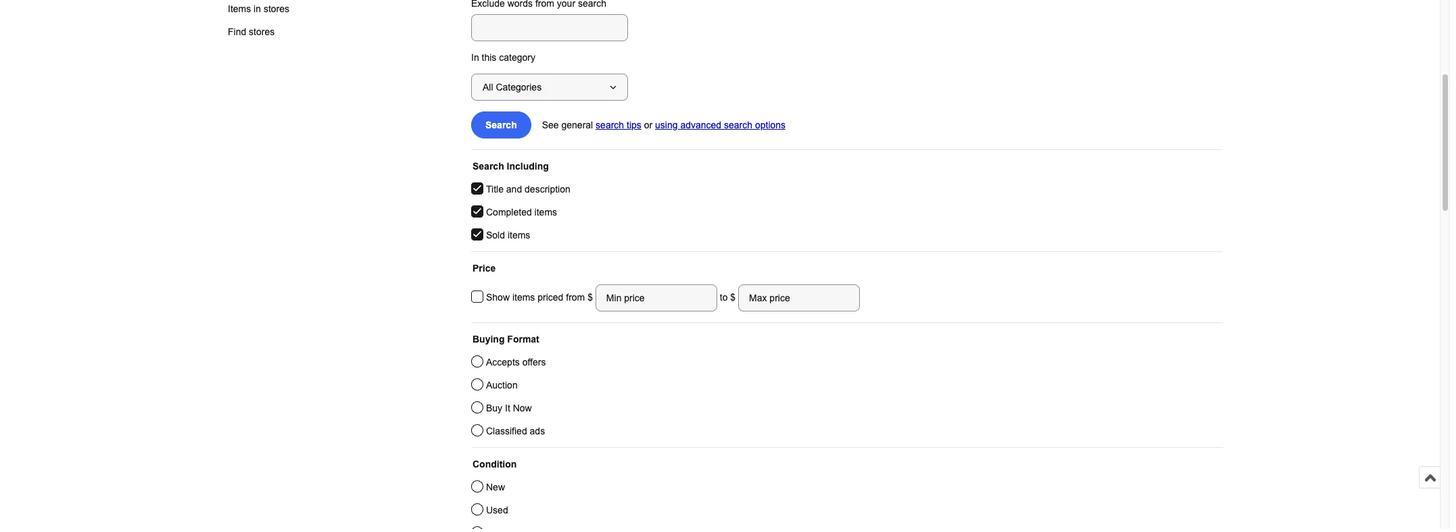 Task type: locate. For each thing, give the bounding box(es) containing it.
buying format
[[473, 334, 540, 345]]

stores down items in stores link
[[249, 27, 275, 37]]

$
[[588, 292, 596, 303], [731, 292, 736, 303]]

items down completed items
[[508, 230, 530, 241]]

0 horizontal spatial search
[[596, 120, 624, 131]]

now
[[513, 403, 532, 414]]

0 vertical spatial items
[[535, 207, 557, 218]]

find
[[228, 27, 246, 37]]

search button
[[471, 112, 531, 139]]

see general search tips or using advanced search options
[[542, 120, 786, 131]]

search up search including
[[486, 120, 517, 131]]

items
[[228, 4, 251, 14]]

items right show
[[513, 292, 535, 303]]

search left tips
[[596, 120, 624, 131]]

show items priced from
[[486, 292, 588, 303]]

search
[[486, 120, 517, 131], [473, 161, 504, 172]]

items in stores
[[228, 4, 289, 14]]

including
[[507, 161, 549, 172]]

$ right to
[[731, 292, 736, 303]]

items
[[535, 207, 557, 218], [508, 230, 530, 241], [513, 292, 535, 303]]

accepts
[[486, 357, 520, 368]]

classified ads
[[486, 426, 545, 437]]

search up title
[[473, 161, 504, 172]]

2 $ from the left
[[731, 292, 736, 303]]

title and description
[[486, 184, 571, 195]]

search left options
[[724, 120, 753, 131]]

category
[[499, 52, 536, 63]]

search inside button
[[486, 120, 517, 131]]

1 horizontal spatial search
[[724, 120, 753, 131]]

1 $ from the left
[[588, 292, 596, 303]]

items for show
[[513, 292, 535, 303]]

1 vertical spatial items
[[508, 230, 530, 241]]

new
[[486, 482, 505, 493]]

sold
[[486, 230, 505, 241]]

0 horizontal spatial $
[[588, 292, 596, 303]]

1 vertical spatial stores
[[249, 27, 275, 37]]

1 vertical spatial search
[[473, 161, 504, 172]]

or
[[644, 120, 653, 131]]

0 vertical spatial stores
[[264, 4, 289, 14]]

price
[[473, 263, 496, 274]]

items for sold
[[508, 230, 530, 241]]

in
[[471, 52, 479, 63]]

tips
[[627, 120, 642, 131]]

in
[[254, 4, 261, 14]]

classified
[[486, 426, 527, 437]]

0 vertical spatial search
[[486, 120, 517, 131]]

items down description
[[535, 207, 557, 218]]

find stores link
[[217, 21, 322, 44]]

2 vertical spatial items
[[513, 292, 535, 303]]

format
[[507, 334, 540, 345]]

auction
[[486, 380, 518, 391]]

1 horizontal spatial $
[[731, 292, 736, 303]]

$ right from
[[588, 292, 596, 303]]

search for search
[[486, 120, 517, 131]]

see
[[542, 120, 559, 131]]

using advanced search options link
[[655, 120, 786, 131]]

search
[[596, 120, 624, 131], [724, 120, 753, 131]]

stores right in
[[264, 4, 289, 14]]

stores
[[264, 4, 289, 14], [249, 27, 275, 37]]



Task type: vqa. For each thing, say whether or not it's contained in the screenshot.
leftmost search
yes



Task type: describe. For each thing, give the bounding box(es) containing it.
used
[[486, 505, 508, 516]]

this
[[482, 52, 497, 63]]

buying
[[473, 334, 505, 345]]

from
[[566, 292, 585, 303]]

offers
[[523, 357, 546, 368]]

Enter maximum price range value, $ text field
[[739, 285, 860, 312]]

accepts offers
[[486, 357, 546, 368]]

title
[[486, 184, 504, 195]]

to $
[[717, 292, 739, 303]]

options
[[755, 120, 786, 131]]

items in stores link
[[217, 0, 322, 21]]

show
[[486, 292, 510, 303]]

buy
[[486, 403, 503, 414]]

priced
[[538, 292, 564, 303]]

in this category
[[471, 52, 536, 63]]

search tips link
[[596, 120, 642, 131]]

items for completed
[[535, 207, 557, 218]]

sold items
[[486, 230, 530, 241]]

search including
[[473, 161, 549, 172]]

advanced
[[681, 120, 722, 131]]

buy it now
[[486, 403, 532, 414]]

condition
[[473, 459, 517, 470]]

using
[[655, 120, 678, 131]]

2 search from the left
[[724, 120, 753, 131]]

stores inside the find stores link
[[249, 27, 275, 37]]

ads
[[530, 426, 545, 437]]

description
[[525, 184, 571, 195]]

general
[[562, 120, 593, 131]]

stores inside items in stores link
[[264, 4, 289, 14]]

to
[[720, 292, 728, 303]]

completed items
[[486, 207, 557, 218]]

Enter minimum price range value, $ text field
[[596, 285, 717, 312]]

search for search including
[[473, 161, 504, 172]]

Exclude words from your search text field
[[471, 14, 628, 41]]

it
[[505, 403, 510, 414]]

1 search from the left
[[596, 120, 624, 131]]

completed
[[486, 207, 532, 218]]

and
[[506, 184, 522, 195]]

find stores
[[228, 27, 275, 37]]



